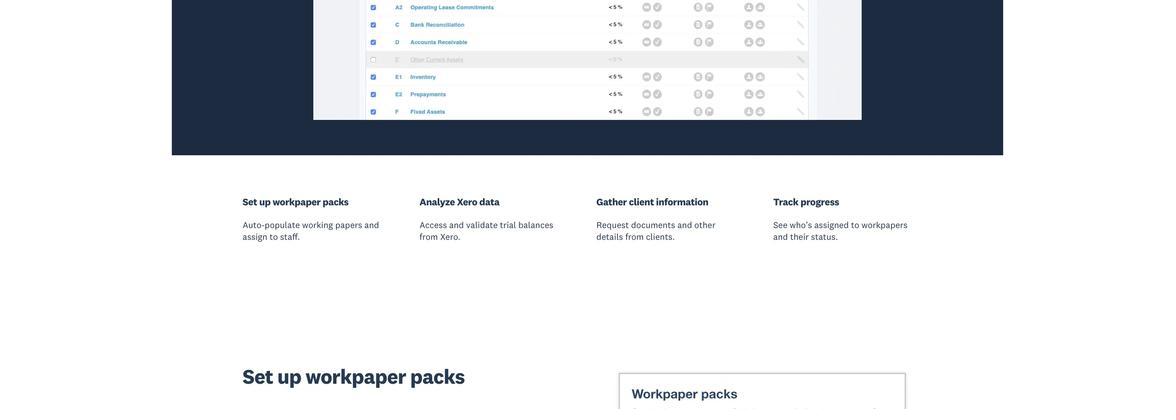 Task type: describe. For each thing, give the bounding box(es) containing it.
papers
[[335, 220, 362, 231]]

working
[[302, 220, 333, 231]]

status.
[[811, 231, 838, 243]]

from for analyze
[[420, 231, 438, 243]]

from for gather
[[625, 231, 644, 243]]

0 horizontal spatial packs
[[323, 196, 349, 208]]

progress
[[801, 196, 839, 208]]

clients.
[[646, 231, 675, 243]]

populate
[[265, 220, 300, 231]]

and inside 'access and validate trial balances from xero.'
[[449, 220, 464, 231]]

1 set up workpaper packs from the top
[[243, 196, 349, 208]]

documents
[[631, 220, 675, 231]]

and inside see who's assigned to workpapers and their status.
[[773, 231, 788, 243]]

0 vertical spatial workpaper
[[273, 196, 321, 208]]

and inside auto-populate working papers and assign to staff.
[[365, 220, 379, 231]]

2 set up workpaper packs from the top
[[243, 364, 465, 390]]

see
[[773, 220, 788, 231]]

analyze
[[420, 196, 455, 208]]

balances
[[518, 220, 554, 231]]

other
[[695, 220, 716, 231]]

their
[[790, 231, 809, 243]]

1 horizontal spatial packs
[[410, 364, 465, 390]]

trial
[[500, 220, 516, 231]]

and inside request documents and other details from clients.
[[678, 220, 692, 231]]

track progress
[[773, 196, 839, 208]]

information
[[656, 196, 709, 208]]

client
[[629, 196, 654, 208]]

auto-populate working papers and assign to staff.
[[243, 220, 379, 243]]

gather client information
[[597, 196, 709, 208]]

1 set from the top
[[243, 196, 257, 208]]



Task type: locate. For each thing, give the bounding box(es) containing it.
analyze xero data
[[420, 196, 500, 208]]

1 vertical spatial workpaper
[[306, 364, 406, 390]]

an alphabetical list of clients shows which staff members are assigned to work on each workpaper pack. image
[[597, 319, 933, 409], [597, 319, 933, 409]]

set
[[243, 196, 257, 208], [243, 364, 273, 390]]

0 vertical spatial set
[[243, 196, 257, 208]]

and up xero. at the left bottom of the page
[[449, 220, 464, 231]]

and down see
[[773, 231, 788, 243]]

to down populate
[[270, 231, 278, 243]]

1 from from the left
[[420, 231, 438, 243]]

auto-
[[243, 220, 265, 231]]

1 vertical spatial packs
[[410, 364, 465, 390]]

from
[[420, 231, 438, 243], [625, 231, 644, 243]]

from inside request documents and other details from clients.
[[625, 231, 644, 243]]

0 vertical spatial set up workpaper packs
[[243, 196, 349, 208]]

xero
[[457, 196, 477, 208]]

0 vertical spatial up
[[259, 196, 271, 208]]

data
[[479, 196, 500, 208]]

access
[[420, 220, 447, 231]]

2 set from the top
[[243, 364, 273, 390]]

from down 'documents'
[[625, 231, 644, 243]]

to inside auto-populate working papers and assign to staff.
[[270, 231, 278, 243]]

request documents and other details from clients.
[[597, 220, 716, 243]]

0 vertical spatial packs
[[323, 196, 349, 208]]

from down access
[[420, 231, 438, 243]]

and right papers at the left bottom of the page
[[365, 220, 379, 231]]

to inside see who's assigned to workpapers and their status.
[[851, 220, 860, 231]]

details
[[597, 231, 623, 243]]

1 vertical spatial set up workpaper packs
[[243, 364, 465, 390]]

access and validate trial balances from xero.
[[420, 220, 554, 243]]

assigned
[[815, 220, 849, 231]]

0 horizontal spatial from
[[420, 231, 438, 243]]

validate
[[466, 220, 498, 231]]

assign
[[243, 231, 267, 243]]

1 vertical spatial up
[[277, 364, 301, 390]]

up
[[259, 196, 271, 208], [277, 364, 301, 390]]

request
[[597, 220, 629, 231]]

who's
[[790, 220, 812, 231]]

2 from from the left
[[625, 231, 644, 243]]

packs
[[323, 196, 349, 208], [410, 364, 465, 390]]

to right assigned
[[851, 220, 860, 231]]

and left other
[[678, 220, 692, 231]]

xero.
[[440, 231, 461, 243]]

to
[[851, 220, 860, 231], [270, 231, 278, 243]]

from inside 'access and validate trial balances from xero.'
[[420, 231, 438, 243]]

and
[[365, 220, 379, 231], [449, 220, 464, 231], [678, 220, 692, 231], [773, 231, 788, 243]]

set up workpaper packs
[[243, 196, 349, 208], [243, 364, 465, 390]]

workpapers
[[862, 220, 908, 231]]

see who's assigned to workpapers and their status.
[[773, 220, 908, 243]]

0 horizontal spatial to
[[270, 231, 278, 243]]

track
[[773, 196, 799, 208]]

1 vertical spatial set
[[243, 364, 273, 390]]

1 horizontal spatial from
[[625, 231, 644, 243]]

1 horizontal spatial up
[[277, 364, 301, 390]]

staff.
[[280, 231, 300, 243]]

0 horizontal spatial up
[[259, 196, 271, 208]]

workpaper
[[273, 196, 321, 208], [306, 364, 406, 390]]

1 horizontal spatial to
[[851, 220, 860, 231]]

gather
[[597, 196, 627, 208]]



Task type: vqa. For each thing, say whether or not it's contained in the screenshot.
Track
yes



